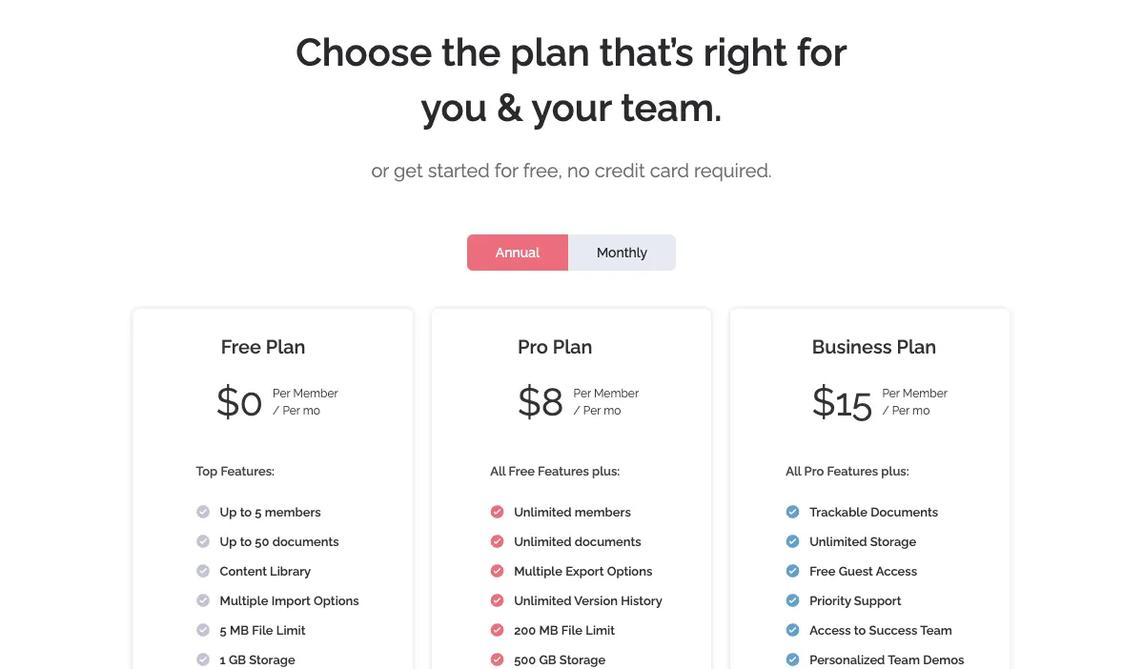 Task type: locate. For each thing, give the bounding box(es) containing it.
per member / per mo for business plan
[[882, 387, 948, 418]]

0 horizontal spatial per member / per mo
[[273, 387, 344, 418]]

0 vertical spatial team
[[920, 623, 953, 637]]

2 limit from the left
[[586, 623, 615, 637]]

right
[[703, 30, 788, 75]]

1 horizontal spatial free
[[509, 464, 535, 478]]

mo for pro plan
[[604, 404, 621, 418]]

0 horizontal spatial pro
[[518, 336, 548, 358]]

access down priority
[[810, 623, 851, 637]]

blue checkmark image down blue checkmark icon
[[786, 564, 800, 578]]

2 horizontal spatial list
[[776, 458, 965, 669]]

1 horizontal spatial limit
[[586, 623, 615, 637]]

2 unlimited from the top
[[514, 534, 572, 549]]

choose the plan that's right for
[[296, 30, 847, 75]]

options for multiple import options
[[314, 594, 359, 608]]

0 horizontal spatial features
[[538, 464, 589, 478]]

multiple left export at the bottom of page
[[514, 564, 563, 578]]

1 horizontal spatial /
[[574, 404, 581, 418]]

1 unlimited from the top
[[514, 505, 572, 519]]

mb file for pro
[[539, 623, 583, 637]]

multiple import options
[[220, 594, 359, 608]]

storage for free plan
[[249, 653, 295, 667]]

access up support on the bottom right of the page
[[876, 564, 917, 578]]

1 vertical spatial team
[[888, 653, 920, 667]]

0 horizontal spatial access
[[810, 623, 851, 637]]

1 mb file from the left
[[230, 623, 273, 637]]

features up trackable
[[827, 464, 878, 478]]

limit
[[276, 623, 306, 637], [586, 623, 615, 637]]

demos
[[923, 653, 965, 667]]

for
[[797, 30, 847, 75], [495, 159, 518, 182]]

up up content
[[220, 534, 237, 549]]

2 list from the left
[[481, 458, 663, 669]]

pro
[[518, 336, 548, 358], [804, 464, 824, 478]]

documents up export at the bottom of page
[[575, 534, 641, 549]]

options up history
[[607, 564, 653, 578]]

members up unlimited documents on the bottom of page
[[575, 505, 631, 519]]

4 blue checkmark image from the top
[[786, 623, 800, 637]]

3 plan from the left
[[897, 336, 937, 358]]

blue checkmark image left personalized
[[786, 653, 800, 667]]

2 members from the left
[[575, 505, 631, 519]]

team
[[920, 623, 953, 637], [888, 653, 920, 667]]

storage
[[249, 653, 295, 667], [560, 653, 606, 667]]

1 grey checkmark image from the top
[[196, 505, 210, 519]]

options for multiple export options
[[607, 564, 653, 578]]

1 features from the left
[[538, 464, 589, 478]]

2 member from the left
[[594, 387, 639, 400]]

red checkmark image
[[490, 505, 505, 519], [490, 534, 505, 549], [490, 564, 505, 578], [490, 594, 505, 608], [490, 653, 505, 667]]

3 blue checkmark image from the top
[[786, 594, 800, 608]]

2 horizontal spatial mo
[[913, 404, 930, 418]]

2 / from the left
[[574, 404, 581, 418]]

business plan
[[812, 336, 937, 358]]

grey checkmark image for up to 5 members
[[196, 505, 210, 519]]

all for business plan
[[786, 464, 801, 478]]

0 horizontal spatial storage
[[249, 653, 295, 667]]

up down top features:
[[220, 505, 237, 519]]

features up unlimited members
[[538, 464, 589, 478]]

red checkmark image for 500 gb storage
[[490, 653, 505, 667]]

monthly
[[597, 245, 648, 260]]

2 horizontal spatial free
[[810, 564, 836, 578]]

mb file for free
[[230, 623, 273, 637]]

2 plus: from the left
[[881, 464, 909, 478]]

all free features plus:
[[490, 464, 620, 478]]

0 vertical spatial up
[[220, 505, 237, 519]]

0 horizontal spatial gb
[[229, 653, 246, 667]]

2 per member / per mo from the left
[[574, 387, 645, 418]]

mb file
[[230, 623, 273, 637], [539, 623, 583, 637]]

mo up all free features plus:
[[604, 404, 621, 418]]

1 horizontal spatial member
[[594, 387, 639, 400]]

1 vertical spatial unlimited
[[514, 534, 572, 549]]

blue checkmark image
[[786, 505, 800, 519], [786, 564, 800, 578], [786, 594, 800, 608], [786, 623, 800, 637], [786, 653, 800, 667]]

free guest access
[[810, 564, 917, 578]]

1 plan from the left
[[266, 336, 306, 358]]

library
[[270, 564, 311, 578]]

0 vertical spatial for
[[797, 30, 847, 75]]

list for pro
[[481, 458, 663, 669]]

blue checkmark image for free
[[786, 564, 800, 578]]

1 member from the left
[[293, 387, 338, 400]]

limit down import
[[276, 623, 306, 637]]

6 grey checkmark image from the top
[[196, 653, 210, 667]]

3 / from the left
[[882, 404, 889, 418]]

1 horizontal spatial mo
[[604, 404, 621, 418]]

1 horizontal spatial all
[[786, 464, 801, 478]]

multiple
[[514, 564, 563, 578], [220, 594, 268, 608]]

0 vertical spatial 5
[[255, 505, 262, 519]]

1 horizontal spatial multiple
[[514, 564, 563, 578]]

tab list
[[467, 235, 676, 271]]

/ down free plan
[[273, 404, 280, 418]]

&
[[497, 85, 523, 130]]

1 horizontal spatial plus:
[[881, 464, 909, 478]]

members up up to 50 documents
[[265, 505, 321, 519]]

pro plan
[[518, 336, 593, 358]]

0 vertical spatial free
[[221, 336, 261, 358]]

multiple for multiple export options
[[514, 564, 563, 578]]

to left 50
[[240, 534, 252, 549]]

blue checkmark image
[[786, 534, 800, 549]]

1 red checkmark image from the top
[[490, 505, 505, 519]]

options right import
[[314, 594, 359, 608]]

member
[[293, 387, 338, 400], [594, 387, 639, 400], [903, 387, 948, 400]]

blue checkmark image for personalized
[[786, 653, 800, 667]]

2 red checkmark image from the top
[[490, 534, 505, 549]]

5 blue checkmark image from the top
[[786, 653, 800, 667]]

2 vertical spatial unlimited
[[514, 594, 572, 608]]

0 horizontal spatial /
[[273, 404, 280, 418]]

1 horizontal spatial plan
[[553, 336, 593, 358]]

gb right the 1
[[229, 653, 246, 667]]

2 gb from the left
[[539, 653, 557, 667]]

free for free guest access
[[810, 564, 836, 578]]

1 vertical spatial 5
[[220, 623, 227, 637]]

3 per member / per mo from the left
[[882, 387, 948, 418]]

up to 50 documents
[[220, 534, 339, 549]]

unlimited down unlimited members
[[514, 534, 572, 549]]

2 horizontal spatial /
[[882, 404, 889, 418]]

5 up the 1
[[220, 623, 227, 637]]

list containing all pro features plus:
[[776, 458, 965, 669]]

3 mo from the left
[[913, 404, 930, 418]]

3 list from the left
[[776, 458, 965, 669]]

per
[[273, 387, 290, 400], [574, 387, 591, 400], [882, 387, 900, 400], [283, 404, 300, 418], [583, 404, 601, 418], [892, 404, 910, 418]]

1 limit from the left
[[276, 623, 306, 637]]

2 up from the top
[[220, 534, 237, 549]]

plus:
[[592, 464, 620, 478], [881, 464, 909, 478]]

1 horizontal spatial for
[[797, 30, 847, 75]]

to down priority support
[[854, 623, 866, 637]]

/ up all free features plus:
[[574, 404, 581, 418]]

1 vertical spatial options
[[314, 594, 359, 608]]

member for business plan
[[903, 387, 948, 400]]

top
[[196, 464, 218, 478]]

list for business
[[776, 458, 965, 669]]

for left free,
[[495, 159, 518, 182]]

annual
[[496, 245, 540, 260]]

trackable
[[810, 505, 868, 519]]

2 features from the left
[[827, 464, 878, 478]]

free
[[221, 336, 261, 358], [509, 464, 535, 478], [810, 564, 836, 578]]

0 vertical spatial multiple
[[514, 564, 563, 578]]

members
[[265, 505, 321, 519], [575, 505, 631, 519]]

blue checkmark image for priority
[[786, 594, 800, 608]]

features
[[538, 464, 589, 478], [827, 464, 878, 478]]

blue checkmark image left access to success team at right bottom
[[786, 623, 800, 637]]

0 horizontal spatial options
[[314, 594, 359, 608]]

per member / per mo down pro plan
[[574, 387, 645, 418]]

per member / per mo for pro plan
[[574, 387, 645, 418]]

red checkmark image for unlimited members
[[490, 505, 505, 519]]

1 up from the top
[[220, 505, 237, 519]]

list
[[187, 458, 359, 669], [481, 458, 663, 669], [776, 458, 965, 669]]

storage down 200 mb file limit
[[560, 653, 606, 667]]

team up demos at the right of page
[[920, 623, 953, 637]]

5
[[255, 505, 262, 519], [220, 623, 227, 637]]

access to success team
[[810, 623, 953, 637]]

0 horizontal spatial list
[[187, 458, 359, 669]]

blue checkmark image up blue checkmark icon
[[786, 505, 800, 519]]

team down success
[[888, 653, 920, 667]]

1 horizontal spatial gb
[[539, 653, 557, 667]]

mo
[[303, 404, 320, 418], [604, 404, 621, 418], [913, 404, 930, 418]]

3 member from the left
[[903, 387, 948, 400]]

unlimited down all free features plus:
[[514, 505, 572, 519]]

1 vertical spatial to
[[240, 534, 252, 549]]

documents
[[272, 534, 339, 549], [575, 534, 641, 549]]

0 vertical spatial to
[[240, 505, 252, 519]]

mb file up "500 gb storage"
[[539, 623, 583, 637]]

1 plus: from the left
[[592, 464, 620, 478]]

list containing top features:
[[187, 458, 359, 669]]

unlimited up the 200 at the bottom of page
[[514, 594, 572, 608]]

per member / per mo down free plan
[[273, 387, 344, 418]]

team.
[[621, 85, 722, 130]]

1 horizontal spatial members
[[575, 505, 631, 519]]

5 up 50
[[255, 505, 262, 519]]

/
[[273, 404, 280, 418], [574, 404, 581, 418], [882, 404, 889, 418]]

0 horizontal spatial plan
[[266, 336, 306, 358]]

1 / from the left
[[273, 404, 280, 418]]

plus: up documents
[[881, 464, 909, 478]]

unlimited
[[514, 505, 572, 519], [514, 534, 572, 549], [514, 594, 572, 608]]

mo down free plan
[[303, 404, 320, 418]]

200
[[514, 623, 536, 637]]

2 documents from the left
[[575, 534, 641, 549]]

tab list containing annual
[[467, 235, 676, 271]]

2 horizontal spatial per member / per mo
[[882, 387, 948, 418]]

2 all from the left
[[786, 464, 801, 478]]

1 list from the left
[[187, 458, 359, 669]]

4 grey checkmark image from the top
[[196, 594, 210, 608]]

red checkmark image for unlimited documents
[[490, 534, 505, 549]]

grey checkmark image for 1 gb storage
[[196, 653, 210, 667]]

0 horizontal spatial mb file
[[230, 623, 273, 637]]

1 horizontal spatial options
[[607, 564, 653, 578]]

multiple down content
[[220, 594, 268, 608]]

limit down version
[[586, 623, 615, 637]]

1 vertical spatial pro
[[804, 464, 824, 478]]

2 storage from the left
[[560, 653, 606, 667]]

0 horizontal spatial all
[[490, 464, 506, 478]]

to
[[240, 505, 252, 519], [240, 534, 252, 549], [854, 623, 866, 637]]

5 grey checkmark image from the top
[[196, 623, 210, 637]]

up to 5 members
[[220, 505, 321, 519]]

1 gb storage
[[220, 653, 295, 667]]

gb
[[229, 653, 246, 667], [539, 653, 557, 667]]

1 horizontal spatial mb file
[[539, 623, 583, 637]]

1 horizontal spatial per member / per mo
[[574, 387, 645, 418]]

1 vertical spatial multiple
[[220, 594, 268, 608]]

1 blue checkmark image from the top
[[786, 505, 800, 519]]

2 vertical spatial free
[[810, 564, 836, 578]]

0 horizontal spatial free
[[221, 336, 261, 358]]

options
[[607, 564, 653, 578], [314, 594, 359, 608]]

1 horizontal spatial storage
[[560, 653, 606, 667]]

0 horizontal spatial for
[[495, 159, 518, 182]]

2 blue checkmark image from the top
[[786, 564, 800, 578]]

1 mo from the left
[[303, 404, 320, 418]]

to for success
[[854, 623, 866, 637]]

1 gb from the left
[[229, 653, 246, 667]]

mo down business plan in the right of the page
[[913, 404, 930, 418]]

2 horizontal spatial member
[[903, 387, 948, 400]]

grey checkmark image
[[196, 505, 210, 519], [196, 534, 210, 549], [196, 564, 210, 578], [196, 594, 210, 608], [196, 623, 210, 637], [196, 653, 210, 667]]

0 horizontal spatial members
[[265, 505, 321, 519]]

1 horizontal spatial list
[[481, 458, 663, 669]]

blue checkmark image for trackable
[[786, 505, 800, 519]]

0 horizontal spatial mo
[[303, 404, 320, 418]]

2 plan from the left
[[553, 336, 593, 358]]

1 horizontal spatial features
[[827, 464, 878, 478]]

1 vertical spatial up
[[220, 534, 237, 549]]

unlimited version history
[[514, 594, 663, 608]]

to down features:
[[240, 505, 252, 519]]

features:
[[221, 464, 275, 478]]

trackable documents
[[810, 505, 938, 519]]

storage down 5 mb file limit
[[249, 653, 295, 667]]

3 grey checkmark image from the top
[[196, 564, 210, 578]]

top features:
[[196, 464, 275, 478]]

plan
[[266, 336, 306, 358], [553, 336, 593, 358], [897, 336, 937, 358]]

all
[[490, 464, 506, 478], [786, 464, 801, 478]]

1 all from the left
[[490, 464, 506, 478]]

0 vertical spatial pro
[[518, 336, 548, 358]]

4 red checkmark image from the top
[[490, 594, 505, 608]]

2 mb file from the left
[[539, 623, 583, 637]]

0 horizontal spatial plus:
[[592, 464, 620, 478]]

5 red checkmark image from the top
[[490, 653, 505, 667]]

3 red checkmark image from the top
[[490, 564, 505, 578]]

blue checkmark image left priority
[[786, 594, 800, 608]]

access
[[876, 564, 917, 578], [810, 623, 851, 637]]

/ for pro
[[574, 404, 581, 418]]

200 mb file limit
[[514, 623, 615, 637]]

0 vertical spatial unlimited
[[514, 505, 572, 519]]

up
[[220, 505, 237, 519], [220, 534, 237, 549]]

per member / per mo down business plan in the right of the page
[[882, 387, 948, 418]]

card
[[650, 159, 689, 182]]

credit
[[595, 159, 645, 182]]

member for pro plan
[[594, 387, 639, 400]]

0 horizontal spatial limit
[[276, 623, 306, 637]]

documents up "library"
[[272, 534, 339, 549]]

mo for business plan
[[913, 404, 930, 418]]

grey checkmark image for content library
[[196, 564, 210, 578]]

support
[[854, 594, 902, 608]]

1 horizontal spatial team
[[920, 623, 953, 637]]

0 horizontal spatial documents
[[272, 534, 339, 549]]

1 horizontal spatial access
[[876, 564, 917, 578]]

get
[[394, 159, 423, 182]]

gb right 500
[[539, 653, 557, 667]]

1 per member / per mo from the left
[[273, 387, 344, 418]]

unlimited storage
[[810, 534, 917, 549]]

2 horizontal spatial plan
[[897, 336, 937, 358]]

0 horizontal spatial multiple
[[220, 594, 268, 608]]

list containing all free features plus:
[[481, 458, 663, 669]]

2 vertical spatial to
[[854, 623, 866, 637]]

per member / per mo
[[273, 387, 344, 418], [574, 387, 645, 418], [882, 387, 948, 418]]

1 horizontal spatial pro
[[804, 464, 824, 478]]

/ down business plan in the right of the page
[[882, 404, 889, 418]]

mb file up '1 gb storage'
[[230, 623, 273, 637]]

for right right
[[797, 30, 847, 75]]

plan for business plan
[[897, 336, 937, 358]]

2 grey checkmark image from the top
[[196, 534, 210, 549]]

or
[[371, 159, 389, 182]]

1 storage from the left
[[249, 653, 295, 667]]

business
[[812, 336, 892, 358]]

0 vertical spatial options
[[607, 564, 653, 578]]

no
[[567, 159, 590, 182]]

plus: up unlimited members
[[592, 464, 620, 478]]

grey checkmark image for 5 mb file limit
[[196, 623, 210, 637]]

1 horizontal spatial documents
[[575, 534, 641, 549]]

1 horizontal spatial 5
[[255, 505, 262, 519]]

0 horizontal spatial member
[[293, 387, 338, 400]]

3 unlimited from the top
[[514, 594, 572, 608]]

2 mo from the left
[[604, 404, 621, 418]]



Task type: describe. For each thing, give the bounding box(es) containing it.
unlimited members
[[514, 505, 631, 519]]

that's
[[600, 30, 694, 75]]

500
[[514, 653, 536, 667]]

free for free plan
[[221, 336, 261, 358]]

0 horizontal spatial 5
[[220, 623, 227, 637]]

500 gb storage
[[514, 653, 606, 667]]

1 members from the left
[[265, 505, 321, 519]]

grey checkmark image for multiple import options
[[196, 594, 210, 608]]

list for free
[[187, 458, 359, 669]]

personalized team demos
[[810, 653, 965, 667]]

1
[[220, 653, 226, 667]]

unlimited for unlimited documents
[[514, 534, 572, 549]]

red checkmark image
[[490, 623, 505, 637]]

documents
[[871, 505, 938, 519]]

import
[[271, 594, 311, 608]]

50
[[255, 534, 269, 549]]

your
[[532, 85, 611, 130]]

5 mb file limit
[[220, 623, 306, 637]]

success
[[869, 623, 918, 637]]

the
[[442, 30, 501, 75]]

1 vertical spatial access
[[810, 623, 851, 637]]

choose
[[296, 30, 432, 75]]

priority
[[810, 594, 851, 608]]

member for free plan
[[293, 387, 338, 400]]

up for up to 50 documents
[[220, 534, 237, 549]]

you
[[421, 85, 487, 130]]

annual link
[[467, 235, 568, 271]]

multiple for multiple import options
[[220, 594, 268, 608]]

pro inside list
[[804, 464, 824, 478]]

plan
[[510, 30, 590, 75]]

/ for free
[[273, 404, 280, 418]]

all pro features plus:
[[786, 464, 909, 478]]

up for up to 5 members
[[220, 505, 237, 519]]

features for business
[[827, 464, 878, 478]]

you & your team.
[[421, 85, 722, 130]]

unlimited documents
[[514, 534, 641, 549]]

limit for free plan
[[276, 623, 306, 637]]

to for 5
[[240, 505, 252, 519]]

blue checkmark image for access
[[786, 623, 800, 637]]

plus: for pro plan
[[592, 464, 620, 478]]

grey checkmark image for up to 50 documents
[[196, 534, 210, 549]]

red checkmark image for multiple export options
[[490, 564, 505, 578]]

priority support
[[810, 594, 902, 608]]

content
[[220, 564, 267, 578]]

limit for pro plan
[[586, 623, 615, 637]]

1 vertical spatial for
[[495, 159, 518, 182]]

0 vertical spatial access
[[876, 564, 917, 578]]

history
[[621, 594, 663, 608]]

required.
[[694, 159, 772, 182]]

version
[[574, 594, 618, 608]]

gb for free
[[229, 653, 246, 667]]

free plan
[[221, 336, 306, 358]]

mo for free plan
[[303, 404, 320, 418]]

1 vertical spatial free
[[509, 464, 535, 478]]

or get started for free, no credit card required.
[[371, 159, 772, 182]]

per member / per mo for free plan
[[273, 387, 344, 418]]

red checkmark image for unlimited version history
[[490, 594, 505, 608]]

0 horizontal spatial team
[[888, 653, 920, 667]]

1 documents from the left
[[272, 534, 339, 549]]

gb for pro
[[539, 653, 557, 667]]

free,
[[523, 159, 563, 182]]

export
[[566, 564, 604, 578]]

unlimited for unlimited version history
[[514, 594, 572, 608]]

plan for free plan
[[266, 336, 306, 358]]

all for pro plan
[[490, 464, 506, 478]]

plus: for business plan
[[881, 464, 909, 478]]

personalized
[[810, 653, 885, 667]]

plan for pro plan
[[553, 336, 593, 358]]

multiple export options
[[514, 564, 653, 578]]

features for pro
[[538, 464, 589, 478]]

monthly link
[[568, 235, 676, 271]]

content library
[[220, 564, 311, 578]]

/ for business
[[882, 404, 889, 418]]

to for 50
[[240, 534, 252, 549]]

unlimited for unlimited members
[[514, 505, 572, 519]]

started
[[428, 159, 490, 182]]

storage for pro plan
[[560, 653, 606, 667]]

guest
[[839, 564, 873, 578]]



Task type: vqa. For each thing, say whether or not it's contained in the screenshot.
bottommost "using"
no



